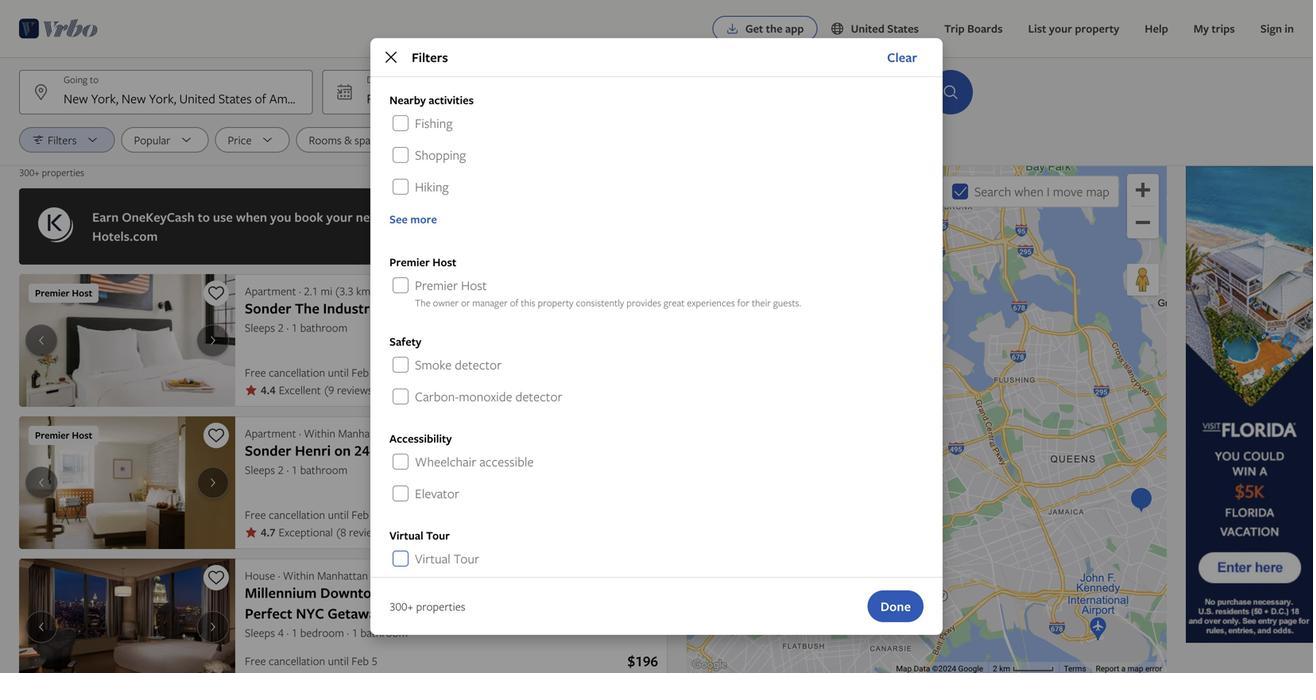 Task type: describe. For each thing, give the bounding box(es) containing it.
within for downtown
[[283, 568, 315, 583]]

accessibility
[[390, 431, 452, 446]]

1 horizontal spatial property
[[1075, 21, 1120, 36]]

trip
[[944, 21, 965, 36]]

reviews) for to
[[337, 382, 377, 397]]

states
[[887, 21, 919, 36]]

4.4
[[261, 383, 276, 398]]

free cancellation until feb 16 for sonder
[[245, 507, 384, 522]]

sort
[[443, 132, 464, 147]]

vrbo logo image
[[19, 16, 98, 41]]

vrbo,
[[453, 208, 484, 226]]

Save Sonder The Industrialist | Queen Room to a trip checkbox
[[204, 281, 229, 306]]

provides
[[627, 296, 661, 309]]

see more
[[390, 212, 437, 227]]

i
[[1047, 183, 1050, 200]]

feb for to
[[352, 365, 369, 380]]

4.4 excellent (9 reviews)
[[261, 382, 377, 398]]

4.7
[[261, 525, 276, 540]]

(3.3
[[335, 283, 354, 299]]

1 inside apartment · 2.1 mi (3.3 km) to brooklyn center sonder the industrialist | queen room sleeps 2 · 1 bathroom
[[292, 320, 297, 335]]

rooms & spaces button
[[296, 127, 424, 153]]

getaway!
[[328, 604, 388, 623]]

feb 19 - feb 26
[[367, 90, 450, 107]]

property inside premier host premier host the owner or manager of this property consistently provides great experiences for their guests.
[[538, 296, 574, 309]]

expedia,
[[487, 208, 535, 226]]

5
[[372, 653, 378, 669]]

filters inside button
[[48, 132, 77, 147]]

united states button
[[818, 13, 932, 45]]

spaces
[[355, 132, 386, 147]]

popular button
[[121, 127, 209, 153]]

you
[[270, 208, 291, 226]]

2 room image from the top
[[19, 417, 235, 549]]

help
[[1145, 21, 1168, 36]]

carbon-
[[415, 388, 459, 405]]

brooklyn
[[391, 283, 433, 299]]

1 inside apartment · within manhattan sonder henri on 24 | superior king room sleeps 2 · 1 bathroom
[[292, 462, 297, 477]]

0 horizontal spatial tour
[[426, 528, 450, 543]]

of
[[510, 296, 519, 309]]

4.7 exceptional (8 reviews)
[[261, 525, 389, 540]]

0 horizontal spatial properties
[[42, 166, 84, 179]]

done
[[881, 598, 911, 615]]

free cancellation until feb 16 for (3.3
[[245, 365, 384, 380]]

2.1
[[304, 283, 318, 299]]

4
[[278, 625, 284, 640]]

bathroom inside house · within manhattan millennium downtown new york, junior suite with king bed, perfect nyc getaway! sleeps 4 · 1 bedroom · 1 bathroom
[[361, 625, 408, 640]]

map
[[1086, 183, 1110, 200]]

price
[[228, 132, 252, 147]]

clear
[[887, 48, 917, 66]]

onekeycash
[[122, 208, 195, 226]]

house
[[245, 568, 275, 583]]

download the app button image
[[726, 22, 739, 35]]

trip boards
[[944, 21, 1003, 36]]

united states
[[851, 21, 919, 36]]

detector for carbon-monoxide detector
[[516, 388, 563, 405]]

dialog containing filters
[[370, 38, 943, 635]]

cancellation for 1
[[269, 507, 325, 522]]

2 inside apartment · within manhattan sonder henri on 24 | superior king room sleeps 2 · 1 bathroom
[[278, 462, 284, 477]]

bathroom inside apartment · within manhattan sonder henri on 24 | superior king room sleeps 2 · 1 bathroom
[[300, 462, 348, 477]]

sonder inside apartment · 2.1 mi (3.3 km) to brooklyn center sonder the industrialist | queen room sleeps 2 · 1 bathroom
[[245, 299, 291, 318]]

earn
[[92, 208, 119, 226]]

list your property
[[1028, 21, 1120, 36]]

nearby activities
[[390, 93, 474, 108]]

their
[[752, 296, 771, 309]]

0 vertical spatial your
[[1049, 21, 1072, 36]]

Save Millennium Downtown New York, Junior Suite With King Bed, Perfect NYC Getaway! to a trip checkbox
[[204, 565, 229, 591]]

elevator
[[415, 485, 459, 502]]

bathroom inside apartment · 2.1 mi (3.3 km) to brooklyn center sonder the industrialist | queen room sleeps 2 · 1 bathroom
[[300, 320, 348, 335]]

· up excellent
[[287, 320, 289, 335]]

done button
[[868, 591, 924, 622]]

book
[[294, 208, 323, 226]]

nearby
[[390, 93, 426, 108]]

1 right 4
[[292, 625, 297, 640]]

premier up show previous image for sonder henri on 24 | superior king room
[[35, 429, 70, 442]]

rooms
[[309, 132, 342, 147]]

feb left the 19
[[367, 90, 387, 107]]

by
[[467, 132, 478, 147]]

to inside earn onekeycash to use when you book your next getaway on vrbo, expedia, and hotels.com
[[198, 208, 210, 226]]

smoke
[[415, 356, 452, 374]]

industrialist
[[323, 299, 400, 318]]

king inside apartment · within manhattan sonder henri on 24 | superior king room sleeps 2 · 1 bathroom
[[440, 441, 469, 460]]

properties inside dialog
[[416, 599, 466, 614]]

show previous image for millennium downtown new york, junior suite with king bed, perfect nyc getaway! image
[[32, 621, 51, 634]]

superior
[[380, 441, 437, 460]]

manager
[[472, 296, 508, 309]]

show previous image for sonder the industrialist | queen room image
[[32, 334, 51, 347]]

clear button
[[875, 41, 930, 73]]

· right house
[[278, 568, 280, 583]]

get
[[745, 21, 763, 36]]

list
[[1028, 21, 1047, 36]]

accessible
[[480, 453, 534, 471]]

list your property link
[[1016, 13, 1132, 45]]

xsmall image
[[245, 526, 258, 539]]

exceptional
[[279, 525, 333, 540]]

monoxide
[[459, 388, 512, 405]]

wheelchair
[[415, 453, 476, 471]]

Save Sonder Henri on 24 | Superior King Room to a trip checkbox
[[204, 423, 229, 448]]

fishing
[[415, 114, 453, 132]]

google image
[[691, 657, 729, 673]]

owner
[[433, 296, 459, 309]]

detector for safety smoke detector
[[455, 356, 502, 374]]

| inside apartment · within manhattan sonder henri on 24 | superior king room sleeps 2 · 1 bathroom
[[373, 441, 377, 460]]

search image
[[941, 83, 960, 102]]

2 inside apartment · 2.1 mi (3.3 km) to brooklyn center sonder the industrialist | queen room sleeps 2 · 1 bathroom
[[278, 320, 284, 335]]

the inside apartment · 2.1 mi (3.3 km) to brooklyn center sonder the industrialist | queen room sleeps 2 · 1 bathroom
[[295, 299, 319, 318]]

premier up brooklyn
[[390, 255, 430, 270]]

center
[[435, 283, 466, 299]]

trip boards link
[[932, 13, 1016, 45]]

my trips link
[[1181, 13, 1248, 45]]

more
[[410, 212, 437, 227]]

show next image for sonder the industrialist | queen room image
[[204, 334, 223, 347]]

feb for new
[[352, 653, 369, 669]]

show previous image for sonder henri on 24 | superior king room image
[[32, 477, 51, 489]]

300+ inside dialog
[[390, 599, 413, 614]]

24
[[354, 441, 370, 460]]

premier host for sonder henri on 24 | superior king room
[[35, 429, 92, 442]]

new
[[394, 583, 423, 603]]

when inside earn onekeycash to use when you book your next getaway on vrbo, expedia, and hotels.com
[[236, 208, 267, 226]]

feb 19 - feb 26 button
[[322, 70, 616, 114]]

great
[[664, 296, 685, 309]]

$196
[[628, 651, 658, 671]]

recommended
[[480, 132, 550, 147]]

small image
[[830, 21, 851, 36]]

16 for brooklyn
[[372, 365, 384, 380]]

(9
[[324, 382, 334, 397]]

this
[[521, 296, 536, 309]]

unit with king size bed. the exact unit will be assigned upon arrival. views, colors and decoration may vary. image
[[19, 559, 235, 673]]



Task type: vqa. For each thing, say whether or not it's contained in the screenshot.
first Airbnb from right
no



Task type: locate. For each thing, give the bounding box(es) containing it.
1 premier host from the top
[[35, 287, 92, 300]]

see more button
[[390, 212, 924, 227]]

help link
[[1132, 13, 1181, 45]]

1 2 from the top
[[278, 320, 284, 335]]

1 until from the top
[[328, 365, 349, 380]]

property
[[1075, 21, 1120, 36], [538, 296, 574, 309]]

property right this
[[538, 296, 574, 309]]

within inside apartment · within manhattan sonder henri on 24 | superior king room sleeps 2 · 1 bathroom
[[304, 426, 335, 441]]

host
[[433, 255, 457, 270], [461, 277, 487, 294], [72, 287, 92, 300], [72, 429, 92, 442]]

move
[[1053, 183, 1083, 200]]

0 vertical spatial room image
[[19, 274, 235, 407]]

0 horizontal spatial the
[[295, 299, 319, 318]]

reviews) inside 4.7 exceptional (8 reviews)
[[349, 525, 389, 540]]

cancellation for getaway!
[[269, 653, 325, 669]]

free up xsmall image
[[245, 365, 266, 380]]

york,
[[427, 583, 461, 603]]

shopping
[[415, 146, 466, 164]]

premier up owner
[[415, 277, 458, 294]]

sleeps inside apartment · within manhattan sonder henri on 24 | superior king room sleeps 2 · 1 bathroom
[[245, 462, 275, 477]]

popular
[[134, 132, 171, 147]]

virtual up york, on the left of page
[[415, 550, 450, 568]]

2 vertical spatial until
[[328, 653, 349, 669]]

apartment
[[245, 283, 296, 299], [245, 426, 296, 441]]

1 vertical spatial properties
[[416, 599, 466, 614]]

room down carbon-monoxide detector
[[472, 441, 510, 460]]

1 vertical spatial free
[[245, 507, 266, 522]]

show next image for millennium downtown new york, junior suite with king bed, perfect nyc getaway! image
[[204, 621, 223, 634]]

queen
[[411, 299, 454, 318]]

suite
[[509, 583, 542, 603]]

room left of
[[457, 299, 495, 318]]

apartment · within manhattan sonder henri on 24 | superior king room sleeps 2 · 1 bathroom
[[245, 426, 510, 477]]

apartment for sonder the industrialist | queen room
[[245, 283, 296, 299]]

1 horizontal spatial 300+ properties
[[390, 599, 466, 614]]

1 vertical spatial filters
[[48, 132, 77, 147]]

sort by recommended
[[443, 132, 550, 147]]

carbon-monoxide detector
[[415, 388, 563, 405]]

your inside earn onekeycash to use when you book your next getaway on vrbo, expedia, and hotels.com
[[326, 208, 353, 226]]

filters
[[412, 48, 448, 66], [48, 132, 77, 147]]

the left mi
[[295, 299, 319, 318]]

1 horizontal spatial |
[[404, 299, 408, 318]]

1
[[292, 320, 297, 335], [292, 462, 297, 477], [292, 625, 297, 640], [352, 625, 358, 640]]

1 vertical spatial sonder
[[245, 441, 291, 460]]

to
[[198, 208, 210, 226], [378, 283, 388, 299]]

1 vertical spatial reviews)
[[349, 525, 389, 540]]

1 vertical spatial apartment
[[245, 426, 296, 441]]

cancellation up exceptional
[[269, 507, 325, 522]]

300+ properties down filters button
[[19, 166, 84, 179]]

1 horizontal spatial tour
[[454, 550, 479, 568]]

2 16 from the top
[[372, 507, 384, 522]]

1 vertical spatial sleeps
[[245, 462, 275, 477]]

feb for on
[[352, 507, 369, 522]]

1 horizontal spatial when
[[1015, 183, 1044, 200]]

premier host up "show previous image for sonder the industrialist | queen room" on the left of page
[[35, 287, 92, 300]]

2 premier host from the top
[[35, 429, 92, 442]]

tour down elevator
[[426, 528, 450, 543]]

hotels.com
[[92, 227, 158, 245]]

| left queen
[[404, 299, 408, 318]]

0 horizontal spatial detector
[[455, 356, 502, 374]]

16 up 4.7 exceptional (8 reviews)
[[372, 507, 384, 522]]

on inside apartment · within manhattan sonder henri on 24 | superior king room sleeps 2 · 1 bathroom
[[334, 441, 351, 460]]

1 vertical spatial tour
[[454, 550, 479, 568]]

16
[[372, 365, 384, 380], [372, 507, 384, 522]]

3 cancellation from the top
[[269, 653, 325, 669]]

0 vertical spatial property
[[1075, 21, 1120, 36]]

sleeps inside apartment · 2.1 mi (3.3 km) to brooklyn center sonder the industrialist | queen room sleeps 2 · 1 bathroom
[[245, 320, 275, 335]]

free for sonder henri on 24 | superior king room
[[245, 507, 266, 522]]

reviews)
[[337, 382, 377, 397], [349, 525, 389, 540]]

sonder left 2.1
[[245, 299, 291, 318]]

2 until from the top
[[328, 507, 349, 522]]

until down bedroom
[[328, 653, 349, 669]]

1 vertical spatial detector
[[516, 388, 563, 405]]

· down getaway!
[[347, 625, 349, 640]]

getaway
[[384, 208, 432, 226]]

2 up exceptional
[[278, 462, 284, 477]]

show next image for sonder henri on 24 | superior king room image
[[204, 477, 223, 489]]

your right list
[[1049, 21, 1072, 36]]

properties down virtual tour virtual tour at the left of the page
[[416, 599, 466, 614]]

1 sleeps from the top
[[245, 320, 275, 335]]

· right 4
[[287, 625, 289, 640]]

0 vertical spatial king
[[440, 441, 469, 460]]

0 vertical spatial detector
[[455, 356, 502, 374]]

room image
[[19, 274, 235, 407], [19, 417, 235, 549]]

detector up "monoxide" on the bottom left of page
[[455, 356, 502, 374]]

apartment inside apartment · 2.1 mi (3.3 km) to brooklyn center sonder the industrialist | queen room sleeps 2 · 1 bathroom
[[245, 283, 296, 299]]

0 vertical spatial free cancellation until feb 16
[[245, 365, 384, 380]]

0 horizontal spatial property
[[538, 296, 574, 309]]

your left next
[[326, 208, 353, 226]]

0 vertical spatial when
[[1015, 183, 1044, 200]]

sleeps right the show next image for sonder the industrialist | queen room
[[245, 320, 275, 335]]

300+ down filters button
[[19, 166, 40, 179]]

consistently
[[576, 296, 624, 309]]

within inside house · within manhattan millennium downtown new york, junior suite with king bed, perfect nyc getaway! sleeps 4 · 1 bedroom · 1 bathroom
[[283, 568, 315, 583]]

millennium
[[245, 583, 317, 603]]

1 vertical spatial virtual
[[415, 550, 450, 568]]

1 vertical spatial king
[[580, 583, 609, 603]]

properties down filters button
[[42, 166, 84, 179]]

cancellation down 4
[[269, 653, 325, 669]]

tour up junior
[[454, 550, 479, 568]]

apartment left 2.1
[[245, 283, 296, 299]]

1 vertical spatial manhattan
[[317, 568, 368, 583]]

to inside apartment · 2.1 mi (3.3 km) to brooklyn center sonder the industrialist | queen room sleeps 2 · 1 bathroom
[[378, 283, 388, 299]]

1 down henri
[[292, 462, 297, 477]]

300+ properties
[[19, 166, 84, 179], [390, 599, 466, 614]]

henri
[[295, 441, 331, 460]]

downtown
[[320, 583, 391, 603]]

feb up '4.4 excellent (9 reviews)' on the bottom left
[[352, 365, 369, 380]]

property left help link
[[1075, 21, 1120, 36]]

1 vertical spatial room image
[[19, 417, 235, 549]]

1 horizontal spatial detector
[[516, 388, 563, 405]]

0 horizontal spatial to
[[198, 208, 210, 226]]

properties
[[42, 166, 84, 179], [416, 599, 466, 614]]

3 until from the top
[[328, 653, 349, 669]]

· up exceptional
[[287, 462, 289, 477]]

sleeps right show next image for sonder henri on 24 | superior king room
[[245, 462, 275, 477]]

0 horizontal spatial your
[[326, 208, 353, 226]]

bedroom
[[300, 625, 344, 640]]

300+ properties down virtual tour virtual tour at the left of the page
[[390, 599, 466, 614]]

get the app
[[745, 21, 804, 36]]

price button
[[215, 127, 290, 153]]

see
[[390, 212, 408, 227]]

manhattan inside apartment · within manhattan sonder henri on 24 | superior king room sleeps 2 · 1 bathroom
[[338, 426, 389, 441]]

apartment inside apartment · within manhattan sonder henri on 24 | superior king room sleeps 2 · 1 bathroom
[[245, 426, 296, 441]]

1 vertical spatial your
[[326, 208, 353, 226]]

map region
[[687, 166, 1167, 673]]

free for sonder the industrialist | queen room
[[245, 365, 266, 380]]

1 horizontal spatial on
[[435, 208, 450, 226]]

0 vertical spatial virtual
[[390, 528, 423, 543]]

1 vertical spatial property
[[538, 296, 574, 309]]

1 horizontal spatial the
[[415, 296, 431, 309]]

premier host for sonder the industrialist | queen room
[[35, 287, 92, 300]]

the left owner
[[415, 296, 431, 309]]

nyc
[[296, 604, 324, 623]]

when left i
[[1015, 183, 1044, 200]]

0 vertical spatial until
[[328, 365, 349, 380]]

within right house
[[283, 568, 315, 583]]

0 horizontal spatial filters
[[48, 132, 77, 147]]

|
[[404, 299, 408, 318], [373, 441, 377, 460]]

get the app link
[[713, 16, 818, 41]]

sort by recommended button
[[431, 127, 588, 153]]

·
[[299, 283, 301, 299], [287, 320, 289, 335], [299, 426, 301, 441], [287, 462, 289, 477], [278, 568, 280, 583], [287, 625, 289, 640], [347, 625, 349, 640]]

0 horizontal spatial 300+
[[19, 166, 40, 179]]

1 vertical spatial cancellation
[[269, 507, 325, 522]]

16 for 24
[[372, 507, 384, 522]]

until for getaway!
[[328, 653, 349, 669]]

cancellation for sleeps
[[269, 365, 325, 380]]

3 sleeps from the top
[[245, 625, 275, 640]]

1 free cancellation until feb 16 from the top
[[245, 365, 384, 380]]

cancellation up excellent
[[269, 365, 325, 380]]

king
[[440, 441, 469, 460], [580, 583, 609, 603]]

0 horizontal spatial on
[[334, 441, 351, 460]]

2 up excellent
[[278, 320, 284, 335]]

0 vertical spatial tour
[[426, 528, 450, 543]]

bathroom down henri
[[300, 462, 348, 477]]

19
[[390, 90, 403, 107]]

2 vertical spatial bathroom
[[361, 625, 408, 640]]

apartment for sonder henri on 24 | superior king room
[[245, 426, 296, 441]]

1 room image from the top
[[19, 274, 235, 407]]

free cancellation until feb 16 up '4.4 excellent (9 reviews)' on the bottom left
[[245, 365, 384, 380]]

0 vertical spatial bathroom
[[300, 320, 348, 335]]

0 vertical spatial to
[[198, 208, 210, 226]]

1 vertical spatial bathroom
[[300, 462, 348, 477]]

reviews) for on
[[349, 525, 389, 540]]

sonder left henri
[[245, 441, 291, 460]]

2 sonder from the top
[[245, 441, 291, 460]]

1 horizontal spatial filters
[[412, 48, 448, 66]]

1 apartment from the top
[[245, 283, 296, 299]]

0 vertical spatial apartment
[[245, 283, 296, 299]]

virtual down elevator
[[390, 528, 423, 543]]

1 vertical spatial until
[[328, 507, 349, 522]]

1 vertical spatial 2
[[278, 462, 284, 477]]

sonder inside apartment · within manhattan sonder henri on 24 | superior king room sleeps 2 · 1 bathroom
[[245, 441, 291, 460]]

boards
[[968, 21, 1003, 36]]

united
[[851, 21, 885, 36]]

1 vertical spatial 300+
[[390, 599, 413, 614]]

until for sleeps
[[328, 365, 349, 380]]

manhattan inside house · within manhattan millennium downtown new york, junior suite with king bed, perfect nyc getaway! sleeps 4 · 1 bedroom · 1 bathroom
[[317, 568, 368, 583]]

| inside apartment · 2.1 mi (3.3 km) to brooklyn center sonder the industrialist | queen room sleeps 2 · 1 bathroom
[[404, 299, 408, 318]]

feb
[[367, 90, 387, 107], [414, 90, 433, 107], [352, 365, 369, 380], [352, 507, 369, 522], [352, 653, 369, 669]]

0 vertical spatial |
[[404, 299, 408, 318]]

· down excellent
[[299, 426, 301, 441]]

room inside apartment · 2.1 mi (3.3 km) to brooklyn center sonder the industrialist | queen room sleeps 2 · 1 bathroom
[[457, 299, 495, 318]]

free cancellation until feb 16 up exceptional
[[245, 507, 384, 522]]

0 vertical spatial premier host
[[35, 287, 92, 300]]

detector
[[455, 356, 502, 374], [516, 388, 563, 405]]

when right use
[[236, 208, 267, 226]]

apartment down the 4.4
[[245, 426, 296, 441]]

and
[[538, 208, 560, 226]]

0 vertical spatial 300+
[[19, 166, 40, 179]]

filters button
[[19, 127, 115, 153]]

search
[[975, 183, 1011, 200]]

free up xsmall icon
[[245, 507, 266, 522]]

1 horizontal spatial your
[[1049, 21, 1072, 36]]

1 vertical spatial 300+ properties
[[390, 599, 466, 614]]

xsmall image
[[245, 384, 258, 397]]

0 horizontal spatial king
[[440, 441, 469, 460]]

close sort and filter image
[[382, 48, 401, 67]]

1 horizontal spatial properties
[[416, 599, 466, 614]]

0 vertical spatial 300+ properties
[[19, 166, 84, 179]]

manhattan right henri
[[338, 426, 389, 441]]

2 free cancellation until feb 16 from the top
[[245, 507, 384, 522]]

the
[[766, 21, 783, 36]]

until up (9
[[328, 365, 349, 380]]

0 vertical spatial sonder
[[245, 299, 291, 318]]

room inside apartment · within manhattan sonder henri on 24 | superior king room sleeps 2 · 1 bathroom
[[472, 441, 510, 460]]

2 2 from the top
[[278, 462, 284, 477]]

apartment · 2.1 mi (3.3 km) to brooklyn center sonder the industrialist | queen room sleeps 2 · 1 bathroom
[[245, 283, 495, 335]]

1 vertical spatial premier host
[[35, 429, 92, 442]]

feb left 5
[[352, 653, 369, 669]]

0 horizontal spatial |
[[373, 441, 377, 460]]

reviews) right (9
[[337, 382, 377, 397]]

1 vertical spatial |
[[373, 441, 377, 460]]

detector inside the "safety smoke detector"
[[455, 356, 502, 374]]

(8
[[336, 525, 346, 540]]

1 16 from the top
[[372, 365, 384, 380]]

0 vertical spatial sleeps
[[245, 320, 275, 335]]

trips
[[1212, 21, 1235, 36]]

0 vertical spatial 2
[[278, 320, 284, 335]]

on left vrbo,
[[435, 208, 450, 226]]

2 apartment from the top
[[245, 426, 296, 441]]

2 vertical spatial free
[[245, 653, 266, 669]]

detector right "monoxide" on the bottom left of page
[[516, 388, 563, 405]]

0 vertical spatial filters
[[412, 48, 448, 66]]

0 vertical spatial reviews)
[[337, 382, 377, 397]]

1 horizontal spatial king
[[580, 583, 609, 603]]

1 up excellent
[[292, 320, 297, 335]]

mi
[[321, 283, 332, 299]]

sleeps inside house · within manhattan millennium downtown new york, junior suite with king bed, perfect nyc getaway! sleeps 4 · 1 bedroom · 1 bathroom
[[245, 625, 275, 640]]

until up (8
[[328, 507, 349, 522]]

earn onekeycash to use when you book your next getaway on vrbo, expedia, and hotels.com
[[92, 208, 560, 245]]

0 horizontal spatial 300+ properties
[[19, 166, 84, 179]]

· left 2.1
[[299, 283, 301, 299]]

2 sleeps from the top
[[245, 462, 275, 477]]

1 vertical spatial room
[[472, 441, 510, 460]]

3 free from the top
[[245, 653, 266, 669]]

1 vertical spatial free cancellation until feb 16
[[245, 507, 384, 522]]

manhattan
[[338, 426, 389, 441], [317, 568, 368, 583]]

0 vertical spatial manhattan
[[338, 426, 389, 441]]

1 down getaway!
[[352, 625, 358, 640]]

on inside earn onekeycash to use when you book your next getaway on vrbo, expedia, and hotels.com
[[435, 208, 450, 226]]

bed,
[[612, 583, 641, 603]]

0 vertical spatial on
[[435, 208, 450, 226]]

bathroom down mi
[[300, 320, 348, 335]]

king left bed,
[[580, 583, 609, 603]]

hiking
[[415, 178, 449, 196]]

my trips
[[1194, 21, 1235, 36]]

26
[[437, 90, 450, 107]]

tour
[[426, 528, 450, 543], [454, 550, 479, 568]]

premier host premier host the owner or manager of this property consistently provides great experiences for their guests.
[[390, 255, 801, 309]]

0 vertical spatial room
[[457, 299, 495, 318]]

1 cancellation from the top
[[269, 365, 325, 380]]

on left 24
[[334, 441, 351, 460]]

feb up 4.7 exceptional (8 reviews)
[[352, 507, 369, 522]]

0 vertical spatial free
[[245, 365, 266, 380]]

premier host up show previous image for sonder henri on 24 | superior king room
[[35, 429, 92, 442]]

1 vertical spatial when
[[236, 208, 267, 226]]

1 free from the top
[[245, 365, 266, 380]]

0 vertical spatial within
[[304, 426, 335, 441]]

within for henri
[[304, 426, 335, 441]]

1 vertical spatial to
[[378, 283, 388, 299]]

1 horizontal spatial 300+
[[390, 599, 413, 614]]

manhattan up getaway!
[[317, 568, 368, 583]]

free
[[245, 365, 266, 380], [245, 507, 266, 522], [245, 653, 266, 669]]

2 vertical spatial cancellation
[[269, 653, 325, 669]]

within down '4.4 excellent (9 reviews)' on the bottom left
[[304, 426, 335, 441]]

next
[[356, 208, 381, 226]]

free down perfect
[[245, 653, 266, 669]]

feb right -
[[414, 90, 433, 107]]

1 horizontal spatial to
[[378, 283, 388, 299]]

for
[[737, 296, 750, 309]]

2 cancellation from the top
[[269, 507, 325, 522]]

300+ right getaway!
[[390, 599, 413, 614]]

rooms & spaces
[[309, 132, 386, 147]]

0 vertical spatial properties
[[42, 166, 84, 179]]

the inside premier host premier host the owner or manager of this property consistently provides great experiences for their guests.
[[415, 296, 431, 309]]

0 vertical spatial 16
[[372, 365, 384, 380]]

1 sonder from the top
[[245, 299, 291, 318]]

king inside house · within manhattan millennium downtown new york, junior suite with king bed, perfect nyc getaway! sleeps 4 · 1 bedroom · 1 bathroom
[[580, 583, 609, 603]]

junior
[[464, 583, 505, 603]]

until
[[328, 365, 349, 380], [328, 507, 349, 522], [328, 653, 349, 669]]

reviews) inside '4.4 excellent (9 reviews)'
[[337, 382, 377, 397]]

reviews) right (8
[[349, 525, 389, 540]]

king right superior
[[440, 441, 469, 460]]

manhattan for downtown
[[317, 568, 368, 583]]

premier up "show previous image for sonder the industrialist | queen room" on the left of page
[[35, 287, 70, 300]]

perfect
[[245, 604, 292, 623]]

guests.
[[773, 296, 801, 309]]

manhattan for henri
[[338, 426, 389, 441]]

sonder
[[245, 299, 291, 318], [245, 441, 291, 460]]

1 vertical spatial on
[[334, 441, 351, 460]]

free for millennium downtown new york, junior suite with king bed, perfect nyc getaway!
[[245, 653, 266, 669]]

to left use
[[198, 208, 210, 226]]

1 vertical spatial within
[[283, 568, 315, 583]]

until for 1
[[328, 507, 349, 522]]

1 vertical spatial 16
[[372, 507, 384, 522]]

dialog
[[370, 38, 943, 635]]

bathroom up 5
[[361, 625, 408, 640]]

2 vertical spatial sleeps
[[245, 625, 275, 640]]

0 vertical spatial cancellation
[[269, 365, 325, 380]]

activities
[[429, 93, 474, 108]]

sleeps left 4
[[245, 625, 275, 640]]

16 left smoke at the left
[[372, 365, 384, 380]]

| right 24
[[373, 441, 377, 460]]

2 free from the top
[[245, 507, 266, 522]]

my
[[1194, 21, 1209, 36]]

0 horizontal spatial when
[[236, 208, 267, 226]]

house · within manhattan millennium downtown new york, junior suite with king bed, perfect nyc getaway! sleeps 4 · 1 bedroom · 1 bathroom
[[245, 568, 641, 640]]

to right km)
[[378, 283, 388, 299]]



